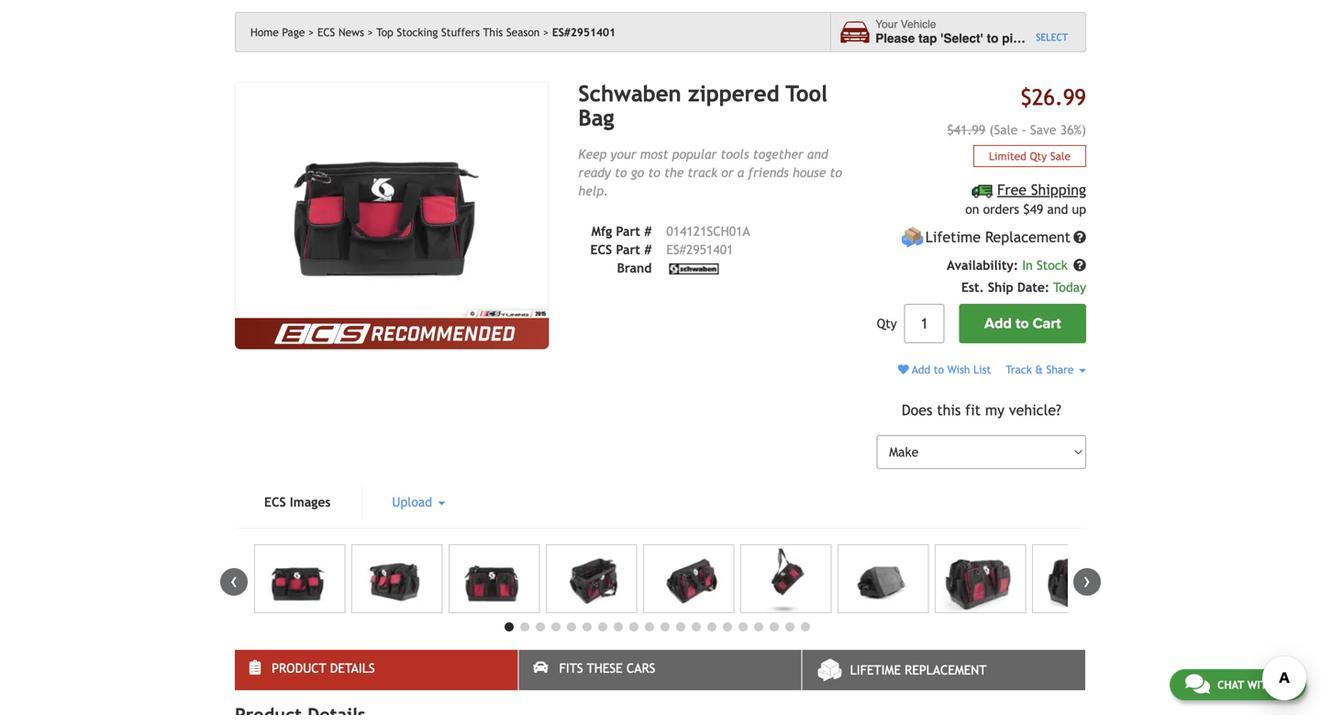 Task type: vqa. For each thing, say whether or not it's contained in the screenshot.
the NPR
no



Task type: describe. For each thing, give the bounding box(es) containing it.
vehicle
[[1041, 31, 1084, 45]]

today
[[1054, 280, 1087, 295]]

these
[[587, 661, 623, 676]]

# inside 014121sch01a ecs part #
[[645, 242, 652, 257]]

my
[[986, 401, 1005, 418]]

free shipping image
[[973, 185, 994, 198]]

add to wish list link
[[898, 363, 992, 376]]

ecs images link
[[235, 484, 360, 521]]

est.
[[962, 280, 985, 295]]

014121sch01a
[[667, 224, 751, 238]]

track
[[688, 165, 718, 180]]

track
[[1006, 363, 1032, 376]]

images
[[290, 495, 331, 510]]

go
[[631, 165, 645, 180]]

pick
[[1003, 31, 1027, 45]]

› link
[[1074, 568, 1101, 596]]

question circle image for in stock
[[1074, 259, 1087, 272]]

1 vertical spatial replacement
[[905, 663, 987, 678]]

free shipping on orders $49 and up
[[966, 181, 1087, 217]]

home page
[[251, 26, 305, 39]]

question circle image for lifetime replacement
[[1074, 231, 1087, 244]]

does this fit my vehicle?
[[902, 401, 1062, 418]]

add to cart button
[[960, 304, 1087, 343]]

ready
[[579, 165, 611, 180]]

schwaben image
[[667, 264, 722, 275]]

a inside your vehicle please tap 'select' to pick a vehicle
[[1031, 31, 1038, 45]]

tools
[[721, 147, 749, 161]]

es#
[[667, 242, 687, 257]]

your
[[876, 18, 898, 31]]

(sale
[[990, 122, 1018, 137]]

a inside keep your most popular tools together and ready to go to the track or a friends house to help.
[[738, 165, 745, 180]]

es# 2951401 brand
[[617, 242, 734, 275]]

to right go
[[648, 165, 661, 180]]

comments image
[[1186, 673, 1211, 695]]

friends
[[748, 165, 789, 180]]

stock
[[1037, 258, 1068, 273]]

to left go
[[615, 165, 627, 180]]

and inside "free shipping on orders $49 and up"
[[1048, 202, 1069, 217]]

tap
[[919, 31, 938, 45]]

vehicle?
[[1010, 401, 1062, 418]]

fits these cars link
[[519, 650, 802, 690]]

cart
[[1033, 315, 1062, 332]]

to inside 'button'
[[1016, 315, 1029, 332]]

-
[[1022, 122, 1027, 137]]

$41.99 (sale - save 36%)
[[948, 122, 1087, 137]]

fits these cars
[[560, 661, 656, 676]]

limited
[[989, 149, 1027, 162]]

ecs inside 014121sch01a ecs part #
[[591, 242, 612, 257]]

shipping
[[1032, 181, 1087, 198]]

ecs news
[[318, 26, 364, 39]]

save
[[1031, 122, 1057, 137]]

together
[[753, 147, 804, 161]]

cars
[[627, 661, 656, 676]]

sale
[[1051, 149, 1071, 162]]

this
[[483, 26, 503, 39]]

add to wish list
[[909, 363, 992, 376]]

add for add to cart
[[985, 315, 1012, 332]]

chat with us link
[[1170, 669, 1307, 700]]

$49
[[1024, 202, 1044, 217]]

ecs tuning recommends this product. image
[[235, 318, 549, 349]]

most
[[640, 147, 669, 161]]

upload button
[[363, 484, 475, 521]]

product details
[[272, 661, 375, 676]]

product details link
[[235, 650, 518, 690]]

to inside your vehicle please tap 'select' to pick a vehicle
[[987, 31, 999, 45]]

1 vertical spatial lifetime replacement
[[851, 663, 987, 678]]

home
[[251, 26, 279, 39]]

the
[[665, 165, 684, 180]]

with
[[1248, 678, 1275, 691]]

popular
[[673, 147, 717, 161]]

select link
[[1037, 30, 1069, 45]]

ecs for ecs images
[[264, 495, 286, 510]]

to left the wish
[[934, 363, 944, 376]]

does
[[902, 401, 933, 418]]

$41.99
[[948, 122, 986, 137]]

season
[[507, 26, 540, 39]]

your
[[611, 147, 637, 161]]

0 horizontal spatial qty
[[877, 316, 897, 331]]

part inside 014121sch01a ecs part #
[[616, 242, 641, 257]]

vehicle
[[901, 18, 937, 31]]

fits
[[560, 661, 583, 676]]

ship
[[988, 280, 1014, 295]]



Task type: locate. For each thing, give the bounding box(es) containing it.
heart image
[[898, 364, 909, 375]]

your vehicle please tap 'select' to pick a vehicle
[[876, 18, 1084, 45]]

add inside 'button'
[[985, 315, 1012, 332]]

36%)
[[1061, 122, 1087, 137]]

details
[[330, 661, 375, 676]]

1 vertical spatial lifetime
[[851, 663, 901, 678]]

&
[[1036, 363, 1044, 376]]

1 part from the top
[[616, 224, 641, 238]]

orders
[[984, 202, 1020, 217]]

ecs down mfg
[[591, 242, 612, 257]]

a right or
[[738, 165, 745, 180]]

1 vertical spatial #
[[645, 242, 652, 257]]

# up brand
[[645, 242, 652, 257]]

lifetime replacement
[[926, 229, 1071, 246], [851, 663, 987, 678]]

part right mfg
[[616, 224, 641, 238]]

0 vertical spatial and
[[808, 147, 829, 161]]

1 horizontal spatial qty
[[1030, 149, 1048, 162]]

›
[[1084, 568, 1091, 593]]

add to cart
[[985, 315, 1062, 332]]

page
[[282, 26, 305, 39]]

1 vertical spatial add
[[912, 363, 931, 376]]

ecs left 'images'
[[264, 495, 286, 510]]

014121sch01a ecs part #
[[591, 224, 751, 257]]

#
[[645, 224, 652, 238], [645, 242, 652, 257]]

date:
[[1018, 280, 1050, 295]]

and
[[808, 147, 829, 161], [1048, 202, 1069, 217]]

brand
[[617, 261, 652, 275]]

es#2951401
[[552, 26, 616, 39]]

wish
[[948, 363, 971, 376]]

2 # from the top
[[645, 242, 652, 257]]

question circle image down up
[[1074, 231, 1087, 244]]

please
[[876, 31, 915, 45]]

or
[[722, 165, 734, 180]]

1 horizontal spatial add
[[985, 315, 1012, 332]]

2 horizontal spatial ecs
[[591, 242, 612, 257]]

us
[[1278, 678, 1291, 691]]

0 vertical spatial qty
[[1030, 149, 1048, 162]]

0 vertical spatial part
[[616, 224, 641, 238]]

keep
[[579, 147, 607, 161]]

0 vertical spatial lifetime
[[926, 229, 981, 246]]

select
[[1037, 32, 1069, 43]]

mfg part #
[[592, 224, 652, 238]]

0 horizontal spatial add
[[912, 363, 931, 376]]

2951401
[[687, 242, 734, 257]]

0 horizontal spatial a
[[738, 165, 745, 180]]

add
[[985, 315, 1012, 332], [912, 363, 931, 376]]

ecs left news
[[318, 26, 335, 39]]

lifetime replacement link
[[803, 650, 1086, 690]]

a right pick
[[1031, 31, 1038, 45]]

this
[[937, 401, 961, 418]]

schwaben zippered tool bag
[[579, 81, 828, 131]]

ecs news link
[[318, 26, 373, 39]]

0 vertical spatial add
[[985, 315, 1012, 332]]

zippered
[[688, 81, 780, 106]]

this product is lifetime replacement eligible image
[[902, 226, 924, 249]]

1 horizontal spatial ecs
[[318, 26, 335, 39]]

to left cart
[[1016, 315, 1029, 332]]

track & share
[[1006, 363, 1078, 376]]

0 vertical spatial a
[[1031, 31, 1038, 45]]

0 horizontal spatial and
[[808, 147, 829, 161]]

est. ship date: today
[[962, 280, 1087, 295]]

chat
[[1218, 678, 1245, 691]]

0 vertical spatial question circle image
[[1074, 231, 1087, 244]]

upload
[[392, 495, 436, 510]]

share
[[1047, 363, 1074, 376]]

schwaben
[[579, 81, 682, 106]]

top stocking stuffers this season link
[[377, 26, 549, 39]]

26.99
[[1032, 84, 1087, 110]]

lifetime
[[926, 229, 981, 246], [851, 663, 901, 678]]

chat with us
[[1218, 678, 1291, 691]]

0 horizontal spatial lifetime
[[851, 663, 901, 678]]

stocking
[[397, 26, 438, 39]]

lifetime inside "lifetime replacement" link
[[851, 663, 901, 678]]

1 vertical spatial ecs
[[591, 242, 612, 257]]

a
[[1031, 31, 1038, 45], [738, 165, 745, 180]]

question circle image
[[1074, 231, 1087, 244], [1074, 259, 1087, 272]]

bag
[[579, 105, 615, 131]]

tool
[[786, 81, 828, 106]]

keep your most popular tools together and ready to go to the track or a friends house to help.
[[579, 147, 842, 198]]

1 vertical spatial question circle image
[[1074, 259, 1087, 272]]

and down shipping
[[1048, 202, 1069, 217]]

availability: in stock
[[947, 258, 1072, 273]]

replacement
[[986, 229, 1071, 246], [905, 663, 987, 678]]

mfg
[[592, 224, 612, 238]]

1 # from the top
[[645, 224, 652, 238]]

0 vertical spatial lifetime replacement
[[926, 229, 1071, 246]]

1 question circle image from the top
[[1074, 231, 1087, 244]]

house
[[793, 165, 826, 180]]

top
[[377, 26, 394, 39]]

ecs images
[[264, 495, 331, 510]]

availability:
[[947, 258, 1019, 273]]

up
[[1073, 202, 1087, 217]]

add right heart "icon"
[[912, 363, 931, 376]]

question circle image up today
[[1074, 259, 1087, 272]]

ecs for ecs news
[[318, 26, 335, 39]]

2 vertical spatial ecs
[[264, 495, 286, 510]]

top stocking stuffers this season
[[377, 26, 540, 39]]

free
[[998, 181, 1027, 198]]

es#2951401 - 014121sch01a - schwaben zippered tool bag - keep your most popular tools together and ready to go to the track or a friends house to help. - schwaben - audi bmw volkswagen mercedes benz mini porsche image
[[235, 82, 549, 318], [254, 544, 345, 613], [352, 544, 443, 613], [449, 544, 540, 613], [546, 544, 637, 613], [643, 544, 735, 613], [741, 544, 832, 613], [838, 544, 929, 613], [935, 544, 1027, 613], [1033, 544, 1124, 613]]

add for add to wish list
[[912, 363, 931, 376]]

1 horizontal spatial a
[[1031, 31, 1038, 45]]

1 horizontal spatial lifetime
[[926, 229, 981, 246]]

to left pick
[[987, 31, 999, 45]]

0 vertical spatial #
[[645, 224, 652, 238]]

help.
[[579, 183, 609, 198]]

1 horizontal spatial and
[[1048, 202, 1069, 217]]

0 vertical spatial replacement
[[986, 229, 1071, 246]]

'select'
[[941, 31, 984, 45]]

on
[[966, 202, 980, 217]]

and up 'house'
[[808, 147, 829, 161]]

0 vertical spatial ecs
[[318, 26, 335, 39]]

0 horizontal spatial ecs
[[264, 495, 286, 510]]

and inside keep your most popular tools together and ready to go to the track or a friends house to help.
[[808, 147, 829, 161]]

to right 'house'
[[830, 165, 842, 180]]

‹
[[230, 568, 238, 593]]

1 vertical spatial part
[[616, 242, 641, 257]]

# up es# 2951401 brand
[[645, 224, 652, 238]]

stuffers
[[442, 26, 480, 39]]

1 vertical spatial and
[[1048, 202, 1069, 217]]

2 part from the top
[[616, 242, 641, 257]]

1 vertical spatial qty
[[877, 316, 897, 331]]

1 vertical spatial a
[[738, 165, 745, 180]]

fit
[[966, 401, 981, 418]]

home page link
[[251, 26, 314, 39]]

limited qty sale
[[989, 149, 1071, 162]]

part up brand
[[616, 242, 641, 257]]

None text field
[[905, 304, 945, 343]]

2 question circle image from the top
[[1074, 259, 1087, 272]]

qty
[[1030, 149, 1048, 162], [877, 316, 897, 331]]

part
[[616, 224, 641, 238], [616, 242, 641, 257]]

product
[[272, 661, 326, 676]]

add down ship
[[985, 315, 1012, 332]]



